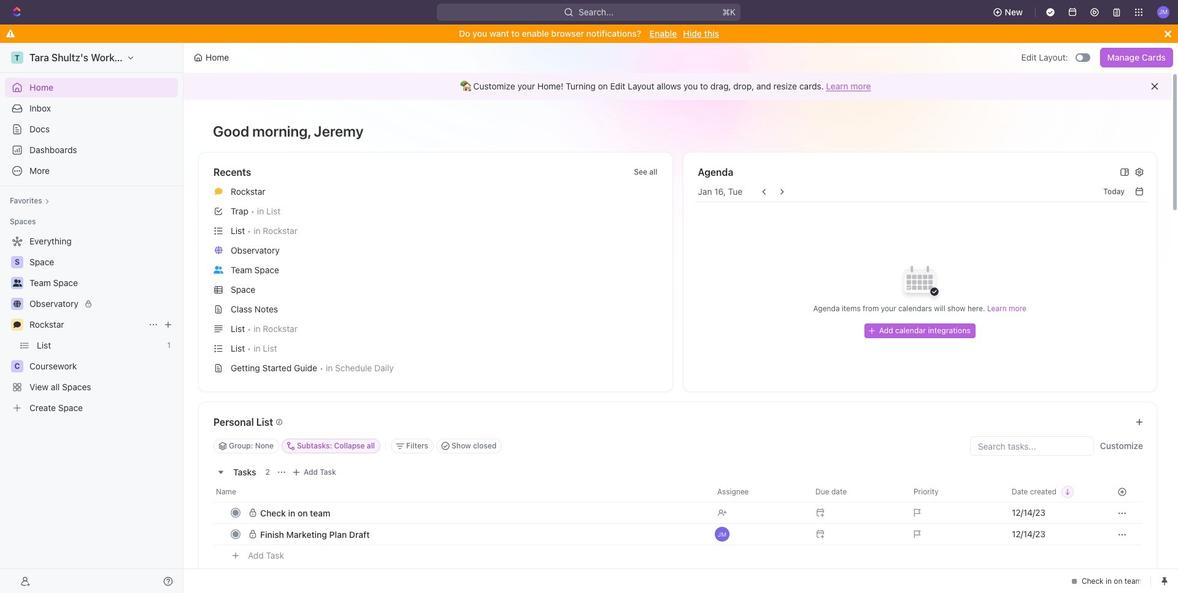 Task type: vqa. For each thing, say whether or not it's contained in the screenshot.
the leftmost the globe image
yes



Task type: describe. For each thing, give the bounding box(es) containing it.
0 vertical spatial globe image
[[215, 247, 222, 254]]

sidebar navigation
[[0, 43, 186, 594]]

globe image inside tree
[[13, 301, 21, 308]]

0 vertical spatial user group image
[[214, 266, 223, 274]]

Search tasks... text field
[[971, 437, 1093, 456]]

comment image
[[13, 322, 21, 329]]

tara shultz's workspace, , element
[[11, 52, 23, 64]]



Task type: locate. For each thing, give the bounding box(es) containing it.
globe image up comment image
[[13, 301, 21, 308]]

alert
[[183, 73, 1172, 100]]

1 horizontal spatial globe image
[[215, 247, 222, 254]]

0 horizontal spatial user group image
[[13, 280, 22, 287]]

1 vertical spatial user group image
[[13, 280, 22, 287]]

user group image
[[214, 266, 223, 274], [13, 280, 22, 287]]

tree
[[5, 232, 178, 418]]

tree inside sidebar navigation
[[5, 232, 178, 418]]

comment image
[[215, 188, 222, 195]]

1 vertical spatial globe image
[[13, 301, 21, 308]]

coursework, , element
[[11, 361, 23, 373]]

space, , element
[[11, 256, 23, 269]]

0 horizontal spatial globe image
[[13, 301, 21, 308]]

globe image down comment icon
[[215, 247, 222, 254]]

globe image
[[215, 247, 222, 254], [13, 301, 21, 308]]

1 horizontal spatial user group image
[[214, 266, 223, 274]]



